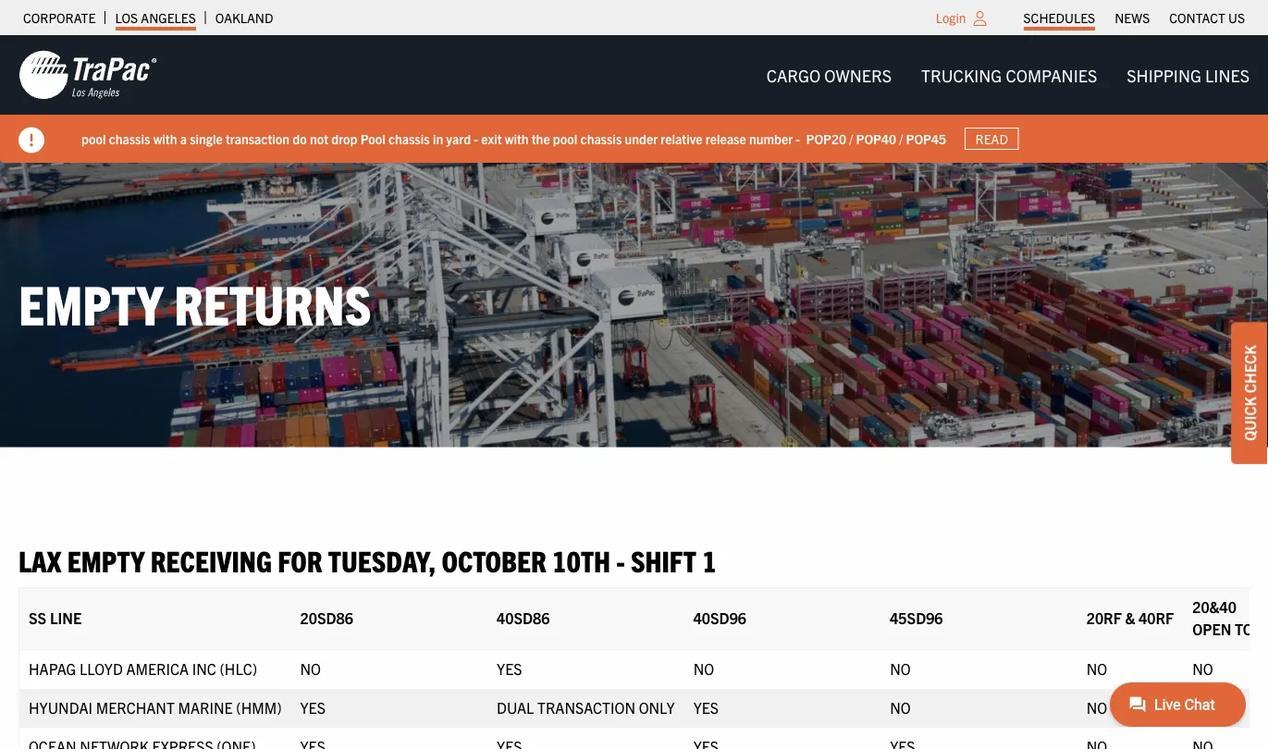Task type: describe. For each thing, give the bounding box(es) containing it.
3 chassis from the left
[[581, 130, 622, 147]]

1 chassis from the left
[[109, 130, 150, 147]]

menu bar containing schedules
[[1015, 5, 1256, 31]]

oakland
[[215, 9, 273, 26]]

news link
[[1115, 5, 1151, 31]]

quick check
[[1241, 345, 1260, 441]]

schedules
[[1024, 9, 1096, 26]]

cargo owners
[[767, 64, 892, 85]]

lloyd
[[80, 660, 123, 678]]

america
[[126, 660, 189, 678]]

news
[[1115, 9, 1151, 26]]

los angeles
[[115, 9, 196, 26]]

october
[[442, 542, 547, 578]]

release
[[706, 130, 747, 147]]

pool
[[361, 130, 386, 147]]

20rf & 40rf
[[1087, 609, 1175, 628]]

20&40
[[1193, 598, 1237, 616]]

pop45
[[907, 130, 947, 147]]

2 horizontal spatial yes
[[694, 699, 719, 717]]

relative
[[661, 130, 703, 147]]

single
[[190, 130, 223, 147]]

schedules link
[[1024, 5, 1096, 31]]

45sd96
[[891, 609, 944, 628]]

read link
[[965, 128, 1019, 150]]

&
[[1126, 609, 1136, 628]]

cargo owners link
[[752, 56, 907, 94]]

los angeles link
[[115, 5, 196, 31]]

pop40
[[857, 130, 897, 147]]

light image
[[974, 11, 987, 26]]

for
[[278, 542, 323, 578]]

cargo
[[767, 64, 821, 85]]

contact
[[1170, 9, 1226, 26]]

1 with from the left
[[153, 130, 177, 147]]

pop20
[[807, 130, 847, 147]]

marine
[[178, 699, 233, 717]]

login link
[[936, 9, 967, 26]]

20sd86
[[300, 609, 354, 628]]

merchant
[[96, 699, 175, 717]]

2 pool from the left
[[553, 130, 578, 147]]

not
[[310, 130, 329, 147]]

menu bar containing cargo owners
[[752, 56, 1265, 94]]

1
[[703, 542, 717, 578]]

shift
[[631, 542, 697, 578]]

empty
[[19, 269, 163, 336]]

login
[[936, 9, 967, 26]]

the
[[532, 130, 550, 147]]

transaction
[[226, 130, 290, 147]]

1 pool from the left
[[81, 130, 106, 147]]

(hmm)
[[236, 699, 282, 717]]

0 horizontal spatial yes
[[300, 699, 326, 717]]

1 horizontal spatial -
[[617, 542, 625, 578]]

lax empty receiving           for tuesday, october 10th              - shift 1
[[19, 542, 717, 578]]

shipping lines
[[1128, 64, 1250, 85]]

0 horizontal spatial -
[[474, 130, 479, 147]]

20&40 open top
[[1193, 598, 1263, 639]]

10th
[[553, 542, 611, 578]]

yard
[[446, 130, 471, 147]]

empty returns
[[19, 269, 372, 336]]

inc
[[192, 660, 216, 678]]

tuesday,
[[328, 542, 436, 578]]

lax
[[19, 542, 62, 578]]

2 horizontal spatial -
[[796, 130, 801, 147]]



Task type: locate. For each thing, give the bounding box(es) containing it.
owners
[[825, 64, 892, 85]]

pool right solid image
[[81, 130, 106, 147]]

chassis left a
[[109, 130, 150, 147]]

1 horizontal spatial with
[[505, 130, 529, 147]]

read
[[976, 131, 1009, 147]]

angeles
[[141, 9, 196, 26]]

empty
[[67, 542, 145, 578]]

no
[[300, 660, 321, 678], [694, 660, 715, 678], [891, 660, 911, 678], [1087, 660, 1108, 678], [1193, 660, 1214, 678], [891, 699, 911, 717], [1087, 699, 1108, 717], [1193, 699, 1214, 717]]

menu bar up shipping at the right top of page
[[1015, 5, 1256, 31]]

menu bar down light icon
[[752, 56, 1265, 94]]

(hlc)
[[220, 660, 257, 678]]

1 horizontal spatial pool
[[553, 130, 578, 147]]

quick
[[1241, 397, 1260, 441]]

shipping
[[1128, 64, 1202, 85]]

20rf
[[1087, 609, 1123, 628]]

contact us link
[[1170, 5, 1246, 31]]

dual transaction only
[[497, 699, 675, 717]]

yes up the dual
[[497, 660, 522, 678]]

top
[[1236, 620, 1263, 639]]

-
[[474, 130, 479, 147], [796, 130, 801, 147], [617, 542, 625, 578]]

with
[[153, 130, 177, 147], [505, 130, 529, 147]]

contact us
[[1170, 9, 1246, 26]]

1 horizontal spatial chassis
[[389, 130, 430, 147]]

/ left pop45
[[900, 130, 904, 147]]

solid image
[[19, 127, 44, 153]]

2 horizontal spatial chassis
[[581, 130, 622, 147]]

40rf
[[1140, 609, 1175, 628]]

corporate
[[23, 9, 96, 26]]

exit
[[482, 130, 502, 147]]

only
[[639, 699, 675, 717]]

chassis
[[109, 130, 150, 147], [389, 130, 430, 147], [581, 130, 622, 147]]

drop
[[332, 130, 358, 147]]

ss line
[[29, 609, 82, 628]]

los angeles image
[[19, 49, 157, 101]]

0 horizontal spatial /
[[850, 130, 854, 147]]

pool
[[81, 130, 106, 147], [553, 130, 578, 147]]

returns
[[174, 269, 372, 336]]

open
[[1193, 620, 1232, 639]]

banner
[[0, 35, 1269, 163]]

0 horizontal spatial pool
[[81, 130, 106, 147]]

under
[[625, 130, 658, 147]]

trucking companies link
[[907, 56, 1113, 94]]

number
[[750, 130, 793, 147]]

check
[[1241, 345, 1260, 393]]

0 vertical spatial menu bar
[[1015, 5, 1256, 31]]

yes right (hmm)
[[300, 699, 326, 717]]

/ right pop20
[[850, 130, 854, 147]]

shipping lines link
[[1113, 56, 1265, 94]]

line
[[50, 609, 82, 628]]

quick check link
[[1232, 322, 1269, 464]]

trucking companies
[[922, 64, 1098, 85]]

1 / from the left
[[850, 130, 854, 147]]

oakland link
[[215, 5, 273, 31]]

hapag lloyd america inc (hlc)
[[29, 660, 257, 678]]

banner containing cargo owners
[[0, 35, 1269, 163]]

40sd86
[[497, 609, 550, 628]]

1 horizontal spatial /
[[900, 130, 904, 147]]

with left the
[[505, 130, 529, 147]]

corporate link
[[23, 5, 96, 31]]

2 chassis from the left
[[389, 130, 430, 147]]

chassis left under
[[581, 130, 622, 147]]

2 / from the left
[[900, 130, 904, 147]]

a
[[180, 130, 187, 147]]

hapag
[[29, 660, 76, 678]]

pool chassis with a single transaction  do not drop pool chassis in yard -  exit with the pool chassis under relative release number -  pop20 / pop40 / pop45
[[81, 130, 947, 147]]

los
[[115, 9, 138, 26]]

dual
[[497, 699, 534, 717]]

yes
[[497, 660, 522, 678], [300, 699, 326, 717], [694, 699, 719, 717]]

pool right the
[[553, 130, 578, 147]]

with left a
[[153, 130, 177, 147]]

hyundai
[[29, 699, 93, 717]]

/
[[850, 130, 854, 147], [900, 130, 904, 147]]

0 horizontal spatial chassis
[[109, 130, 150, 147]]

in
[[433, 130, 443, 147]]

trucking
[[922, 64, 1003, 85]]

receiving
[[151, 542, 272, 578]]

1 vertical spatial menu bar
[[752, 56, 1265, 94]]

2 with from the left
[[505, 130, 529, 147]]

- right 10th
[[617, 542, 625, 578]]

do
[[293, 130, 307, 147]]

yes right only
[[694, 699, 719, 717]]

0 horizontal spatial with
[[153, 130, 177, 147]]

chassis left in
[[389, 130, 430, 147]]

- left exit
[[474, 130, 479, 147]]

menu bar
[[1015, 5, 1256, 31], [752, 56, 1265, 94]]

transaction
[[538, 699, 636, 717]]

40sd96
[[694, 609, 747, 628]]

1 horizontal spatial yes
[[497, 660, 522, 678]]

companies
[[1007, 64, 1098, 85]]

- right number
[[796, 130, 801, 147]]

ss
[[29, 609, 46, 628]]

lines
[[1206, 64, 1250, 85]]

hyundai merchant marine (hmm)
[[29, 699, 282, 717]]

us
[[1229, 9, 1246, 26]]



Task type: vqa. For each thing, say whether or not it's contained in the screenshot.
2nd Chassis from right
yes



